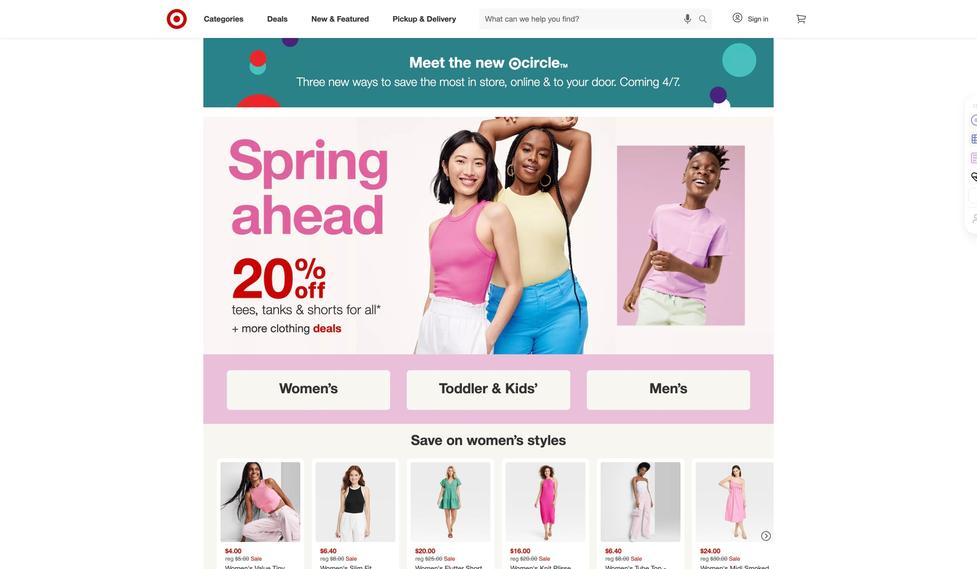 Task type: describe. For each thing, give the bounding box(es) containing it.
women's tube top - wild fable™ fresh white s image
[[601, 463, 681, 543]]

women's knit plisse midi shift dress - a new day™ hot pink m image
[[506, 463, 586, 543]]

target circle image
[[204, 36, 774, 107]]

women's midi smoked sundress - a new day™ pink striped m image
[[696, 463, 776, 543]]

carousel region
[[204, 424, 780, 570]]

What can we help you find? suggestions appear below search field
[[480, 9, 701, 29]]



Task type: vqa. For each thing, say whether or not it's contained in the screenshot.
Cat within the the Shop all Boots & Barkley Fringe Fish Wand Cat Toy - Orange - Boots & Barkley™
no



Task type: locate. For each thing, give the bounding box(es) containing it.
women's flutter short sleeve mini skater dress - universal thread™ green xl image
[[411, 463, 491, 543]]

women's slim fit ribbed high neck tank top - a new day™ black/white xs image
[[316, 463, 396, 543]]

spring ahead image
[[204, 117, 774, 355]]

women's value tiny tank top - wild fable™ pink s image
[[221, 463, 301, 543]]



